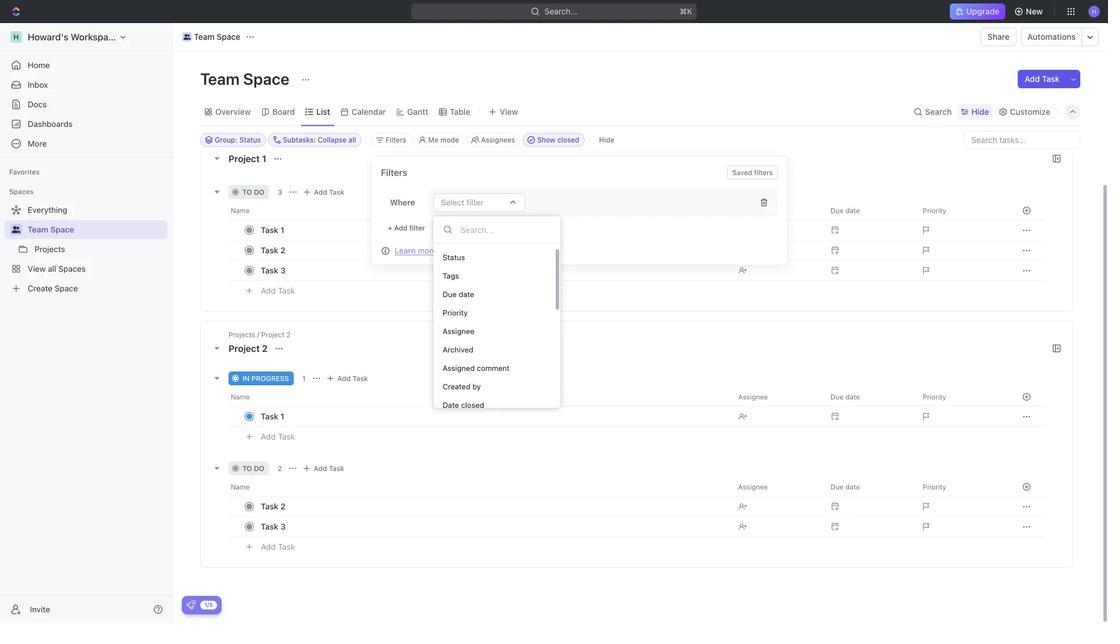 Task type: locate. For each thing, give the bounding box(es) containing it.
team space tree
[[5, 201, 167, 298]]

1 horizontal spatial filters
[[755, 169, 773, 177]]

0 vertical spatial task 3
[[261, 266, 286, 275]]

do down project 1 in the left top of the page
[[254, 188, 265, 196]]

team up overview link
[[200, 69, 240, 88]]

team inside tree
[[28, 225, 48, 234]]

2 do from the top
[[254, 465, 265, 473]]

board
[[272, 107, 295, 117]]

1 vertical spatial ‎task
[[261, 246, 279, 255]]

table
[[450, 107, 470, 117]]

table link
[[448, 104, 470, 120]]

1 vertical spatial filter
[[410, 224, 425, 232]]

task 3
[[261, 266, 286, 275], [261, 522, 286, 532]]

0 vertical spatial ‎task
[[261, 225, 279, 235]]

1 for task 1
[[281, 412, 284, 422]]

project 2
[[229, 343, 270, 354]]

assigned comment
[[443, 364, 510, 373]]

3 for 1st task 3 link from the bottom
[[281, 522, 286, 532]]

assigned
[[443, 364, 475, 373]]

to do
[[243, 188, 265, 196], [243, 465, 265, 473]]

due
[[443, 290, 457, 299]]

team space link
[[180, 30, 243, 44], [28, 221, 165, 239]]

in
[[243, 375, 250, 383]]

space up board link
[[243, 69, 290, 88]]

to do down project 1 in the left top of the page
[[243, 188, 265, 196]]

2 horizontal spatial space
[[243, 69, 290, 88]]

‎task down ‎task 1
[[261, 246, 279, 255]]

filters
[[386, 136, 407, 144]]

1 vertical spatial hide
[[599, 136, 615, 144]]

add task
[[1025, 74, 1060, 84], [314, 188, 345, 196], [261, 286, 295, 296], [338, 375, 368, 383], [261, 432, 295, 442], [314, 465, 344, 473], [261, 543, 295, 552]]

filters
[[755, 169, 773, 177], [463, 246, 484, 256]]

filters right the about
[[463, 246, 484, 256]]

team right user group icon
[[28, 225, 48, 234]]

1 horizontal spatial filter
[[467, 198, 484, 207]]

2 vertical spatial space
[[50, 225, 74, 234]]

‎task up ‎task 2
[[261, 225, 279, 235]]

3 down task 2
[[281, 522, 286, 532]]

0 vertical spatial project
[[229, 153, 260, 164]]

1 inside task 1 link
[[281, 412, 284, 422]]

+ add filter
[[388, 224, 425, 232]]

2 task 3 from the top
[[261, 522, 286, 532]]

1 vertical spatial task 3 link
[[258, 519, 729, 536]]

2 vertical spatial team
[[28, 225, 48, 234]]

1 horizontal spatial hide
[[972, 107, 990, 117]]

2 ‎task from the top
[[261, 246, 279, 255]]

select filter
[[441, 198, 484, 207]]

search...
[[545, 7, 578, 16]]

task 3 down task 2
[[261, 522, 286, 532]]

user group image
[[183, 34, 191, 40]]

‎task 1
[[261, 225, 284, 235]]

space right user group icon
[[50, 225, 74, 234]]

‎task for ‎task 1
[[261, 225, 279, 235]]

task 2
[[261, 502, 286, 512]]

task 3 down ‎task 2
[[261, 266, 286, 275]]

2 for ‎task
[[281, 246, 286, 255]]

comment
[[477, 364, 510, 373]]

add task button
[[1018, 70, 1067, 88], [300, 185, 349, 199], [256, 284, 300, 298], [324, 372, 373, 386], [256, 430, 300, 444], [300, 462, 349, 476], [256, 540, 300, 554]]

2 vertical spatial 3
[[281, 522, 286, 532]]

do
[[254, 188, 265, 196], [254, 465, 265, 473]]

favorites button
[[5, 165, 44, 179]]

calendar link
[[349, 104, 386, 120]]

assignees
[[481, 136, 515, 144]]

1 for ‎task 1
[[281, 225, 284, 235]]

0 vertical spatial team space
[[194, 32, 240, 42]]

1 vertical spatial to
[[243, 465, 252, 473]]

2 to from the top
[[243, 465, 252, 473]]

overview link
[[213, 104, 251, 120]]

filter
[[467, 198, 484, 207], [410, 224, 425, 232]]

task 1
[[261, 412, 284, 422]]

1 vertical spatial to do
[[243, 465, 265, 473]]

task 3 link down the ‎task 2 link
[[258, 262, 729, 279]]

to do up task 2
[[243, 465, 265, 473]]

task 3 link down task 2 link
[[258, 519, 729, 536]]

3
[[278, 188, 282, 196], [281, 266, 286, 275], [281, 522, 286, 532]]

customize
[[1010, 107, 1051, 117]]

1 ‎task from the top
[[261, 225, 279, 235]]

task
[[1043, 74, 1060, 84], [329, 188, 345, 196], [261, 266, 279, 275], [278, 286, 295, 296], [353, 375, 368, 383], [261, 412, 279, 422], [278, 432, 295, 442], [329, 465, 344, 473], [261, 502, 279, 512], [261, 522, 279, 532], [278, 543, 295, 552]]

task 2 link
[[258, 499, 729, 515]]

overview
[[215, 107, 251, 117]]

1 vertical spatial team space
[[200, 69, 293, 88]]

filter up more
[[410, 224, 425, 232]]

⌘k
[[680, 7, 693, 16]]

0 horizontal spatial hide
[[599, 136, 615, 144]]

1 project from the top
[[229, 153, 260, 164]]

space
[[217, 32, 240, 42], [243, 69, 290, 88], [50, 225, 74, 234]]

1 to do from the top
[[243, 188, 265, 196]]

0 horizontal spatial team space link
[[28, 221, 165, 239]]

1 vertical spatial 3
[[281, 266, 286, 275]]

0 vertical spatial hide
[[972, 107, 990, 117]]

filters button
[[371, 133, 412, 147]]

team space up overview
[[200, 69, 293, 88]]

1 vertical spatial space
[[243, 69, 290, 88]]

about
[[439, 246, 461, 256]]

hide inside button
[[599, 136, 615, 144]]

0 horizontal spatial space
[[50, 225, 74, 234]]

3 up ‎task 1
[[278, 188, 282, 196]]

3 down ‎task 2
[[281, 266, 286, 275]]

filters right saved
[[755, 169, 773, 177]]

tags
[[443, 272, 459, 280]]

progress
[[252, 375, 289, 383]]

onboarding checklist button element
[[187, 601, 196, 610]]

0 vertical spatial to do
[[243, 188, 265, 196]]

date closed
[[443, 401, 484, 410]]

status
[[443, 253, 465, 262]]

team
[[194, 32, 215, 42], [200, 69, 240, 88], [28, 225, 48, 234]]

space right user group image
[[217, 32, 240, 42]]

team space right user group icon
[[28, 225, 74, 234]]

1
[[262, 153, 267, 164], [281, 225, 284, 235], [302, 375, 306, 383], [281, 412, 284, 422]]

team right user group image
[[194, 32, 215, 42]]

1 inside the ‎task 1 link
[[281, 225, 284, 235]]

select filter button
[[434, 193, 525, 212]]

project up in
[[229, 343, 260, 354]]

2 task 3 link from the top
[[258, 519, 729, 536]]

‎task
[[261, 225, 279, 235], [261, 246, 279, 255]]

to for 2
[[243, 465, 252, 473]]

project down overview
[[229, 153, 260, 164]]

1 vertical spatial do
[[254, 465, 265, 473]]

assignee
[[443, 327, 475, 336]]

filter inside dropdown button
[[467, 198, 484, 207]]

list link
[[314, 104, 330, 120]]

hide button
[[958, 104, 993, 120]]

do up task 2
[[254, 465, 265, 473]]

0 vertical spatial team space link
[[180, 30, 243, 44]]

1 to from the top
[[243, 188, 252, 196]]

0 vertical spatial filter
[[467, 198, 484, 207]]

1 vertical spatial project
[[229, 343, 260, 354]]

to
[[243, 188, 252, 196], [243, 465, 252, 473]]

team space right user group image
[[194, 32, 240, 42]]

0 vertical spatial to
[[243, 188, 252, 196]]

filter right the select
[[467, 198, 484, 207]]

inbox link
[[5, 76, 167, 94]]

team space
[[194, 32, 240, 42], [200, 69, 293, 88], [28, 225, 74, 234]]

0 vertical spatial task 3 link
[[258, 262, 729, 279]]

1 vertical spatial filters
[[463, 246, 484, 256]]

2 vertical spatial team space
[[28, 225, 74, 234]]

1 vertical spatial task 3
[[261, 522, 286, 532]]

0 horizontal spatial filters
[[463, 246, 484, 256]]

2 project from the top
[[229, 343, 260, 354]]

1 do from the top
[[254, 188, 265, 196]]

team space link inside tree
[[28, 221, 165, 239]]

task 3 link
[[258, 262, 729, 279], [258, 519, 729, 536]]

1 vertical spatial team space link
[[28, 221, 165, 239]]

hide
[[972, 107, 990, 117], [599, 136, 615, 144]]

share button
[[981, 28, 1017, 46]]

2 to do from the top
[[243, 465, 265, 473]]

0 vertical spatial do
[[254, 188, 265, 196]]

2
[[281, 246, 286, 255], [262, 343, 268, 354], [278, 465, 282, 473], [281, 502, 286, 512]]

project 1
[[229, 153, 269, 164]]

add
[[1025, 74, 1041, 84], [314, 188, 327, 196], [394, 224, 408, 232], [261, 286, 276, 296], [338, 375, 351, 383], [261, 432, 276, 442], [314, 465, 327, 473], [261, 543, 276, 552]]

0 horizontal spatial filter
[[410, 224, 425, 232]]

0 vertical spatial space
[[217, 32, 240, 42]]

learn
[[395, 246, 416, 256]]

share
[[988, 32, 1010, 42]]



Task type: describe. For each thing, give the bounding box(es) containing it.
spaces
[[9, 188, 34, 196]]

+
[[388, 224, 393, 232]]

upgrade link
[[951, 3, 1006, 20]]

upgrade
[[967, 7, 1000, 16]]

hide inside dropdown button
[[972, 107, 990, 117]]

1 for project 1
[[262, 153, 267, 164]]

archived
[[443, 346, 474, 354]]

dashboards
[[28, 119, 73, 129]]

1/5
[[204, 602, 213, 609]]

‎task 2 link
[[258, 242, 729, 259]]

inbox
[[28, 80, 48, 90]]

to do for 2
[[243, 465, 265, 473]]

new button
[[1010, 2, 1050, 21]]

1 horizontal spatial team space link
[[180, 30, 243, 44]]

project for project 1
[[229, 153, 260, 164]]

favorites
[[9, 168, 40, 176]]

user group image
[[12, 226, 20, 233]]

Search tasks... text field
[[965, 131, 1080, 149]]

date
[[459, 290, 475, 299]]

do for 3
[[254, 188, 265, 196]]

home
[[28, 60, 50, 70]]

saved
[[733, 169, 753, 177]]

customize button
[[995, 104, 1054, 120]]

project for project 2
[[229, 343, 260, 354]]

do for 2
[[254, 465, 265, 473]]

in progress
[[243, 375, 289, 383]]

saved filters
[[733, 169, 773, 177]]

assignees button
[[467, 133, 521, 147]]

0 vertical spatial 3
[[278, 188, 282, 196]]

docs
[[28, 100, 47, 109]]

0 vertical spatial filters
[[755, 169, 773, 177]]

search button
[[911, 104, 956, 120]]

calendar
[[352, 107, 386, 117]]

‎task 1 link
[[258, 222, 729, 239]]

1 task 3 link from the top
[[258, 262, 729, 279]]

date
[[443, 401, 459, 410]]

automations
[[1028, 32, 1076, 42]]

learn more about filters link
[[395, 246, 484, 256]]

Search... text field
[[461, 221, 551, 238]]

1 task 3 from the top
[[261, 266, 286, 275]]

team space inside tree
[[28, 225, 74, 234]]

board link
[[270, 104, 295, 120]]

task 1 link
[[258, 409, 729, 425]]

‎task 2
[[261, 246, 286, 255]]

new
[[1026, 7, 1043, 16]]

priority
[[443, 309, 468, 317]]

0 vertical spatial team
[[194, 32, 215, 42]]

select
[[441, 198, 465, 207]]

3 for 2nd task 3 link from the bottom of the page
[[281, 266, 286, 275]]

1 vertical spatial team
[[200, 69, 240, 88]]

closed
[[461, 401, 484, 410]]

search
[[926, 107, 952, 117]]

dashboards link
[[5, 115, 167, 133]]

sidebar navigation
[[0, 23, 173, 624]]

created by
[[443, 383, 481, 391]]

home link
[[5, 56, 167, 74]]

invite
[[30, 605, 50, 615]]

2 for task
[[281, 502, 286, 512]]

list
[[316, 107, 330, 117]]

to do for 3
[[243, 188, 265, 196]]

where
[[390, 198, 415, 207]]

created
[[443, 383, 471, 391]]

by
[[473, 383, 481, 391]]

due date
[[443, 290, 475, 299]]

gantt
[[407, 107, 429, 117]]

hide button
[[595, 133, 619, 147]]

docs link
[[5, 95, 167, 114]]

more
[[418, 246, 437, 256]]

gantt link
[[405, 104, 429, 120]]

onboarding checklist button image
[[187, 601, 196, 610]]

to for 3
[[243, 188, 252, 196]]

space inside tree
[[50, 225, 74, 234]]

learn more about filters
[[395, 246, 484, 256]]

automations button
[[1022, 28, 1082, 46]]

2 for project
[[262, 343, 268, 354]]

1 horizontal spatial space
[[217, 32, 240, 42]]

‎task for ‎task 2
[[261, 246, 279, 255]]



Task type: vqa. For each thing, say whether or not it's contained in the screenshot.
1 inside "link"
yes



